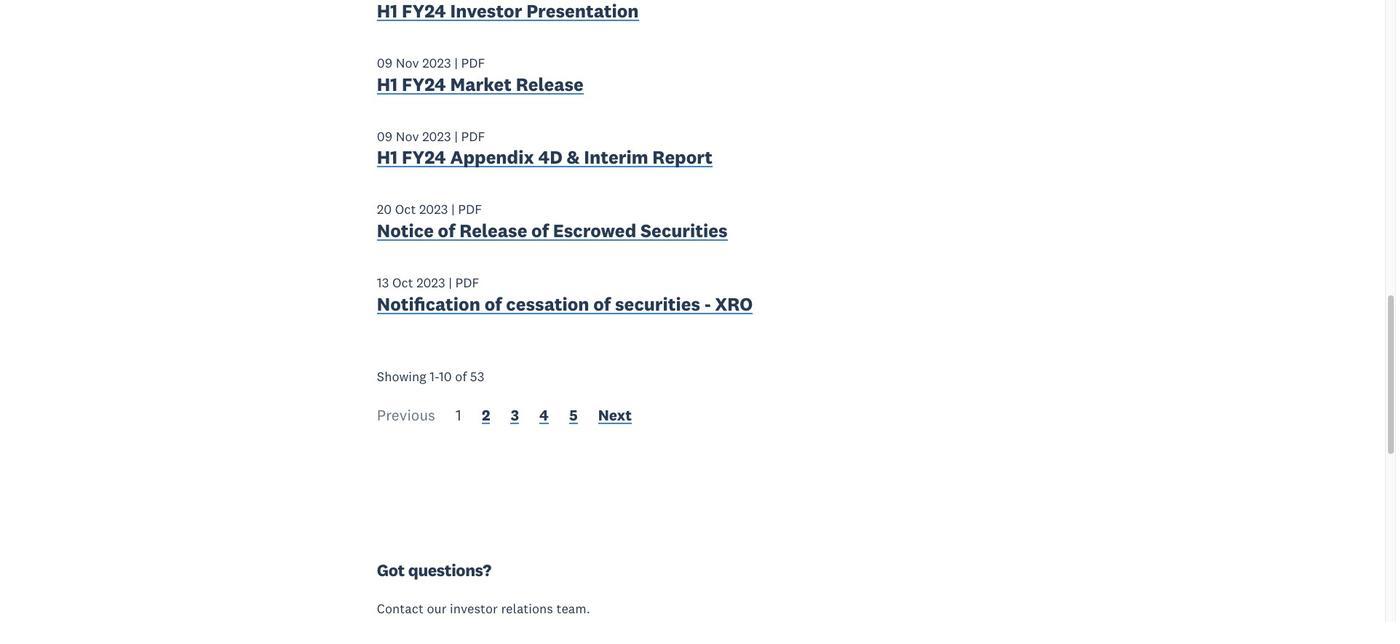 Task type: describe. For each thing, give the bounding box(es) containing it.
fy24 for market
[[402, 73, 446, 96]]

10
[[439, 368, 452, 385]]

4 button
[[540, 406, 549, 429]]

&
[[567, 146, 580, 169]]

release inside 09 nov 2023 | pdf h1 fy24 market release
[[516, 73, 584, 96]]

09 for h1 fy24 market release
[[377, 55, 393, 71]]

got questions?
[[377, 560, 491, 581]]

13 oct 2023 | pdf notification of cessation of securities - xro
[[377, 274, 753, 316]]

oct for notice
[[395, 201, 416, 218]]

previous button
[[377, 406, 435, 429]]

| for market
[[454, 55, 458, 71]]

notification
[[377, 293, 481, 316]]

of right notice
[[438, 219, 455, 243]]

5 button
[[569, 406, 578, 429]]

securities
[[641, 219, 728, 243]]

13
[[377, 274, 389, 291]]

nov for h1 fy24 market release
[[396, 55, 419, 71]]

of left escrowed
[[532, 219, 549, 243]]

2023 for appendix
[[422, 128, 451, 145]]

investor
[[450, 601, 498, 618]]

market
[[450, 73, 512, 96]]

3
[[511, 406, 519, 425]]

09 nov 2023 | pdf h1 fy24 market release
[[377, 55, 584, 96]]

pdf for cessation
[[456, 274, 479, 291]]

pdf for appendix
[[461, 128, 485, 145]]

securities
[[615, 293, 701, 316]]

report
[[653, 146, 713, 169]]

previous
[[377, 406, 435, 425]]

showing 1 - 10 of 53
[[377, 368, 485, 385]]

2 button
[[482, 406, 490, 429]]

| for appendix
[[454, 128, 458, 145]]

h1 fy24 appendix 4d & interim report link
[[377, 146, 713, 173]]

| for release
[[451, 201, 455, 218]]

of left cessation
[[485, 293, 502, 316]]

1 button
[[456, 406, 462, 429]]

contact
[[377, 601, 424, 618]]

5
[[569, 406, 578, 425]]

h1 for h1 fy24 market release
[[377, 73, 398, 96]]

of right '10'
[[455, 368, 467, 385]]

pdf for market
[[461, 55, 485, 71]]

pdf for release
[[458, 201, 482, 218]]



Task type: vqa. For each thing, say whether or not it's contained in the screenshot.
CAN I PAY THE SUBSCRIPTION ANNUALLY? dropdown button
no



Task type: locate. For each thing, give the bounding box(es) containing it.
2023 inside 09 nov 2023 | pdf h1 fy24 appendix 4d & interim report
[[422, 128, 451, 145]]

0 vertical spatial -
[[705, 293, 711, 316]]

oct inside 20 oct 2023 | pdf notice of release of escrowed securities
[[395, 201, 416, 218]]

2 fy24 from the top
[[402, 146, 446, 169]]

oct for notification
[[392, 274, 413, 291]]

1 horizontal spatial -
[[705, 293, 711, 316]]

1 horizontal spatial 1
[[456, 406, 462, 425]]

oct inside the 13 oct 2023 | pdf notification of cessation of securities - xro
[[392, 274, 413, 291]]

2
[[482, 406, 490, 425]]

0 vertical spatial fy24
[[402, 73, 446, 96]]

| inside 20 oct 2023 | pdf notice of release of escrowed securities
[[451, 201, 455, 218]]

53
[[470, 368, 485, 385]]

fy24 inside 09 nov 2023 | pdf h1 fy24 appendix 4d & interim report
[[402, 146, 446, 169]]

| inside the 13 oct 2023 | pdf notification of cessation of securities - xro
[[449, 274, 452, 291]]

of right cessation
[[594, 293, 611, 316]]

0 vertical spatial nov
[[396, 55, 419, 71]]

09 inside 09 nov 2023 | pdf h1 fy24 market release
[[377, 55, 393, 71]]

- right showing
[[435, 368, 439, 385]]

| for cessation
[[449, 274, 452, 291]]

| up appendix
[[454, 128, 458, 145]]

2023
[[422, 55, 451, 71], [422, 128, 451, 145], [419, 201, 448, 218], [417, 274, 445, 291]]

2 h1 from the top
[[377, 146, 398, 169]]

cessation
[[506, 293, 589, 316]]

1 09 from the top
[[377, 55, 393, 71]]

showing
[[377, 368, 427, 385]]

- inside the 13 oct 2023 | pdf notification of cessation of securities - xro
[[705, 293, 711, 316]]

h1 inside 09 nov 2023 | pdf h1 fy24 appendix 4d & interim report
[[377, 146, 398, 169]]

| down appendix
[[451, 201, 455, 218]]

oct
[[395, 201, 416, 218], [392, 274, 413, 291]]

09
[[377, 55, 393, 71], [377, 128, 393, 145]]

release inside 20 oct 2023 | pdf notice of release of escrowed securities
[[460, 219, 527, 243]]

2023 inside 20 oct 2023 | pdf notice of release of escrowed securities
[[419, 201, 448, 218]]

2023 up appendix
[[422, 128, 451, 145]]

1 vertical spatial nov
[[396, 128, 419, 145]]

pdf inside the 13 oct 2023 | pdf notification of cessation of securities - xro
[[456, 274, 479, 291]]

1 left '10'
[[430, 368, 435, 385]]

20
[[377, 201, 392, 218]]

0 horizontal spatial 1
[[430, 368, 435, 385]]

2023 for release
[[419, 201, 448, 218]]

1 vertical spatial -
[[435, 368, 439, 385]]

09 for h1 fy24 appendix 4d & interim report
[[377, 128, 393, 145]]

team.
[[557, 601, 590, 618]]

pdf inside 09 nov 2023 | pdf h1 fy24 market release
[[461, 55, 485, 71]]

notification of cessation of securities - xro link
[[377, 293, 753, 319]]

fy24
[[402, 73, 446, 96], [402, 146, 446, 169]]

0 vertical spatial 09
[[377, 55, 393, 71]]

interim
[[584, 146, 648, 169]]

got
[[377, 560, 405, 581]]

0 vertical spatial 1
[[430, 368, 435, 385]]

2023 up the market
[[422, 55, 451, 71]]

2023 for cessation
[[417, 274, 445, 291]]

2 09 from the top
[[377, 128, 393, 145]]

h1 for h1 fy24 appendix 4d & interim report
[[377, 146, 398, 169]]

h1 fy24 market release link
[[377, 73, 584, 99]]

nov inside 09 nov 2023 | pdf h1 fy24 market release
[[396, 55, 419, 71]]

| inside 09 nov 2023 | pdf h1 fy24 appendix 4d & interim report
[[454, 128, 458, 145]]

1 vertical spatial h1
[[377, 146, 398, 169]]

4
[[540, 406, 549, 425]]

2 nov from the top
[[396, 128, 419, 145]]

escrowed
[[553, 219, 637, 243]]

questions?
[[408, 560, 491, 581]]

notice
[[377, 219, 434, 243]]

0 horizontal spatial -
[[435, 368, 439, 385]]

1 vertical spatial release
[[460, 219, 527, 243]]

4d
[[538, 146, 563, 169]]

fy24 left appendix
[[402, 146, 446, 169]]

1 h1 from the top
[[377, 73, 398, 96]]

pdf up notification
[[456, 274, 479, 291]]

fy24 for appendix
[[402, 146, 446, 169]]

0 vertical spatial release
[[516, 73, 584, 96]]

release
[[516, 73, 584, 96], [460, 219, 527, 243]]

2023 up notification
[[417, 274, 445, 291]]

h1 inside 09 nov 2023 | pdf h1 fy24 market release
[[377, 73, 398, 96]]

nov inside 09 nov 2023 | pdf h1 fy24 appendix 4d & interim report
[[396, 128, 419, 145]]

1 vertical spatial 09
[[377, 128, 393, 145]]

| inside 09 nov 2023 | pdf h1 fy24 market release
[[454, 55, 458, 71]]

next button
[[598, 406, 632, 429]]

next
[[598, 406, 632, 425]]

1 vertical spatial oct
[[392, 274, 413, 291]]

pdf inside 20 oct 2023 | pdf notice of release of escrowed securities
[[458, 201, 482, 218]]

- left "xro"
[[705, 293, 711, 316]]

nov for h1 fy24 appendix 4d & interim report
[[396, 128, 419, 145]]

pdf
[[461, 55, 485, 71], [461, 128, 485, 145], [458, 201, 482, 218], [456, 274, 479, 291]]

contact our investor relations team.
[[377, 601, 590, 618]]

| up notification
[[449, 274, 452, 291]]

0 vertical spatial oct
[[395, 201, 416, 218]]

pdf up the market
[[461, 55, 485, 71]]

notice of release of escrowed securities link
[[377, 219, 728, 246]]

of
[[438, 219, 455, 243], [532, 219, 549, 243], [485, 293, 502, 316], [594, 293, 611, 316], [455, 368, 467, 385]]

20 oct 2023 | pdf notice of release of escrowed securities
[[377, 201, 728, 243]]

09 nov 2023 | pdf h1 fy24 appendix 4d & interim report
[[377, 128, 713, 169]]

|
[[454, 55, 458, 71], [454, 128, 458, 145], [451, 201, 455, 218], [449, 274, 452, 291]]

appendix
[[450, 146, 534, 169]]

2023 inside the 13 oct 2023 | pdf notification of cessation of securities - xro
[[417, 274, 445, 291]]

1 nov from the top
[[396, 55, 419, 71]]

2023 inside 09 nov 2023 | pdf h1 fy24 market release
[[422, 55, 451, 71]]

09 inside 09 nov 2023 | pdf h1 fy24 appendix 4d & interim report
[[377, 128, 393, 145]]

xro
[[715, 293, 753, 316]]

1 vertical spatial 1
[[456, 406, 462, 425]]

1
[[430, 368, 435, 385], [456, 406, 462, 425]]

1 fy24 from the top
[[402, 73, 446, 96]]

2023 for market
[[422, 55, 451, 71]]

oct right 13
[[392, 274, 413, 291]]

| up the market
[[454, 55, 458, 71]]

1 vertical spatial fy24
[[402, 146, 446, 169]]

pdf down appendix
[[458, 201, 482, 218]]

oct right 20
[[395, 201, 416, 218]]

pdf inside 09 nov 2023 | pdf h1 fy24 appendix 4d & interim report
[[461, 128, 485, 145]]

2023 up notice
[[419, 201, 448, 218]]

-
[[705, 293, 711, 316], [435, 368, 439, 385]]

3 button
[[511, 406, 519, 429]]

nov
[[396, 55, 419, 71], [396, 128, 419, 145]]

h1
[[377, 73, 398, 96], [377, 146, 398, 169]]

1 left 2
[[456, 406, 462, 425]]

0 vertical spatial h1
[[377, 73, 398, 96]]

our
[[427, 601, 447, 618]]

pdf up appendix
[[461, 128, 485, 145]]

fy24 left the market
[[402, 73, 446, 96]]

relations
[[501, 601, 553, 618]]

fy24 inside 09 nov 2023 | pdf h1 fy24 market release
[[402, 73, 446, 96]]



